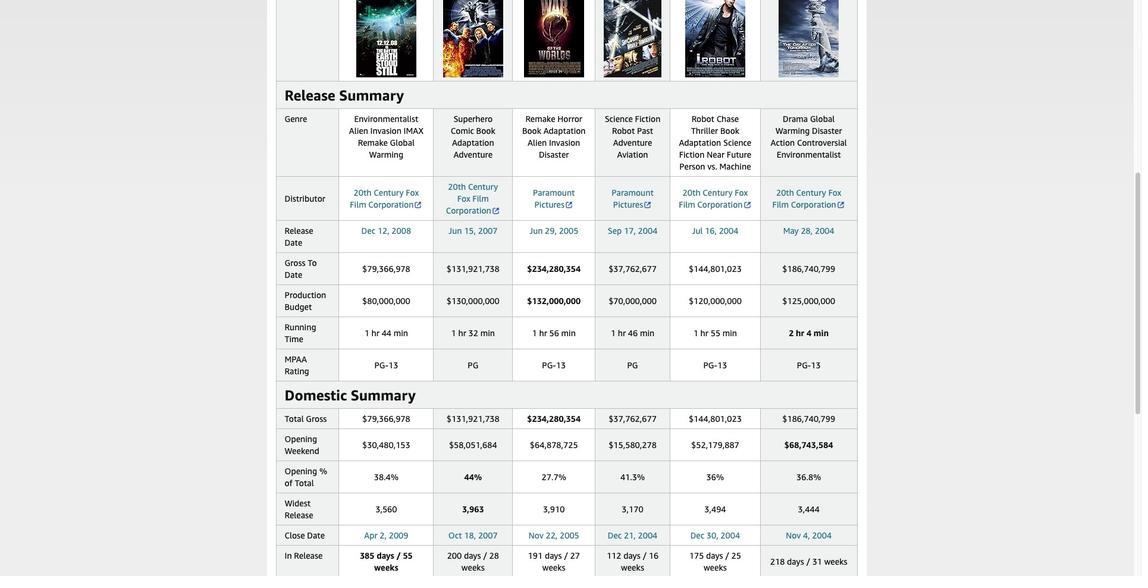 Task type: describe. For each thing, give the bounding box(es) containing it.
jun 15, 2007
[[449, 226, 498, 236]]

$15,580,278
[[609, 440, 657, 450]]

weeks for 28
[[462, 562, 485, 573]]

/ for 28
[[483, 551, 487, 561]]

of
[[285, 478, 293, 488]]

min for 1 hr 44 min
[[394, 328, 408, 338]]

2004 for may 28, 2004
[[815, 226, 835, 236]]

36%
[[707, 472, 724, 482]]

min for 1 hr 46 min
[[640, 328, 655, 338]]

jun for jun 15, 2007
[[449, 226, 462, 236]]

dec 30, 2004 link
[[691, 530, 741, 540]]

invasion inside remake              horror book adaptation alien invasion disaster
[[549, 137, 581, 148]]

2004 for nov 4, 2004
[[813, 530, 832, 540]]

175 days / 25 weeks
[[690, 551, 742, 573]]

jun 29, 2005
[[530, 226, 579, 236]]

385 days / 55 weeks
[[360, 551, 413, 573]]

/ for 25
[[726, 551, 730, 561]]

adaptation for horror
[[544, 126, 586, 136]]

200 days / 28 weeks
[[447, 551, 499, 573]]

$52,179,887
[[692, 440, 740, 450]]

science fiction robot              past adventure aviation
[[605, 114, 661, 160]]

comic
[[451, 126, 474, 136]]

oct
[[449, 530, 462, 540]]

28
[[490, 551, 499, 561]]

1 for 1 hr 56 min
[[532, 328, 537, 338]]

191
[[528, 551, 543, 561]]

20th century fox film corporation down vs.
[[679, 187, 748, 210]]

fox up 15,
[[458, 193, 471, 204]]

56
[[550, 328, 559, 338]]

38.4%
[[374, 472, 399, 482]]

2 pg- from the left
[[542, 360, 556, 370]]

widest release
[[285, 498, 313, 520]]

century up may 28, 2004 link
[[797, 187, 827, 198]]

person
[[680, 161, 706, 171]]

adventure for robot
[[613, 137, 653, 148]]

book for superhero
[[477, 126, 496, 136]]

/ for 55
[[397, 551, 401, 561]]

running
[[285, 322, 316, 332]]

$186,740,799 for to
[[783, 264, 836, 274]]

175
[[690, 551, 704, 561]]

2008
[[392, 226, 411, 236]]

film up jul
[[679, 199, 696, 210]]

days for 112
[[624, 551, 641, 561]]

$64,878,725
[[530, 440, 578, 450]]

sep 17, 2004
[[608, 226, 658, 236]]

min for 1 hr 55 min
[[723, 328, 738, 338]]

$120,000,000
[[689, 296, 742, 306]]

days for 385
[[377, 551, 395, 561]]

fox down machine
[[735, 187, 748, 198]]

disaster inside remake              horror book adaptation alien invasion disaster
[[539, 149, 569, 160]]

dec 21, 2004 link
[[608, 530, 658, 540]]

sep
[[608, 226, 622, 236]]

1 pg-13 from the left
[[375, 360, 398, 370]]

film up 'may'
[[773, 199, 789, 210]]

apr
[[364, 530, 378, 540]]

pictures for first paramount pictures link from the right
[[614, 199, 644, 210]]

may 28, 2004
[[784, 226, 835, 236]]

0 vertical spatial total
[[285, 414, 304, 424]]

$131,921,738 for to
[[447, 264, 500, 274]]

action
[[771, 137, 795, 148]]

4 13 from the left
[[811, 360, 821, 370]]

1 13 from the left
[[389, 360, 398, 370]]

$79,366,978 for gross
[[362, 414, 411, 424]]

weeks for 27
[[543, 562, 566, 573]]

3,910
[[543, 504, 565, 514]]

$130,000,000
[[447, 296, 500, 306]]

30,
[[707, 530, 719, 540]]

thriller
[[691, 126, 719, 136]]

17,
[[624, 226, 636, 236]]

jul 16, 2004
[[692, 226, 739, 236]]

days for 175
[[707, 551, 724, 561]]

4
[[807, 328, 812, 338]]

min for 2 hr 4 min
[[814, 328, 829, 338]]

paramount pictures for first paramount pictures link from the right
[[612, 187, 654, 210]]

/ for 31
[[807, 557, 811, 567]]

gross to date
[[285, 258, 317, 280]]

science inside robot              chase thriller              book adaptation              science fiction              near future person vs. machine
[[724, 137, 752, 148]]

warming inside drama              global warming              disaster action              controversial environmentalist
[[776, 126, 810, 136]]

release down widest
[[285, 510, 313, 520]]

3,170
[[622, 504, 644, 514]]

fiction inside the science fiction robot              past adventure aviation
[[635, 114, 661, 124]]

2004 for dec 21, 2004
[[638, 530, 658, 540]]

20th century fox film corporation link up jul 16, 2004
[[679, 187, 752, 210]]

aviation
[[618, 149, 648, 160]]

218
[[771, 557, 785, 567]]

$58,051,684
[[449, 440, 497, 450]]

jul
[[692, 226, 703, 236]]

dec for dec 21, 2004
[[608, 530, 622, 540]]

imax
[[404, 126, 424, 136]]

2007 for oct 18, 2007
[[478, 530, 498, 540]]

global inside drama              global warming              disaster action              controversial environmentalist
[[811, 114, 835, 124]]

2004 for jul 16, 2004
[[719, 226, 739, 236]]

future
[[727, 149, 752, 160]]

in release
[[285, 551, 323, 561]]

weeks for 55
[[374, 562, 399, 573]]

1 hr 44 min
[[365, 328, 408, 338]]

production
[[285, 290, 326, 300]]

1 horizontal spatial gross
[[306, 414, 327, 424]]

$79,366,978 for to
[[362, 264, 411, 274]]

total gross
[[285, 414, 327, 424]]

112
[[607, 551, 622, 561]]

$234,280,354 for to
[[527, 264, 581, 274]]

horror
[[558, 114, 583, 124]]

27.7%
[[542, 472, 567, 482]]

remake              horror book adaptation alien invasion disaster
[[523, 114, 586, 160]]

jun 15, 2007 link
[[449, 226, 498, 236]]

past
[[637, 126, 654, 136]]

hr for 44
[[372, 328, 380, 338]]

31
[[813, 557, 823, 567]]

mpaa
[[285, 354, 307, 364]]

nov for nov 22, 2005
[[529, 530, 544, 540]]

film up jun 15, 2007
[[473, 193, 489, 204]]

16,
[[705, 226, 717, 236]]

corporation for 20th century fox film corporation "link" on top of jul 16, 2004
[[698, 199, 743, 210]]

remake inside environmentalist alien invasion              imax remake              global warming
[[358, 137, 388, 148]]

science inside the science fiction robot              past adventure aviation
[[605, 114, 633, 124]]

3,444
[[799, 504, 820, 514]]

385
[[360, 551, 375, 561]]

fox up may 28, 2004 link
[[829, 187, 842, 198]]

distributor
[[285, 193, 326, 204]]

fox up 2008
[[406, 187, 419, 198]]

3 13 from the left
[[718, 360, 728, 370]]

20th century fox film corporation link up may 28, 2004 link
[[773, 187, 846, 210]]

12,
[[378, 226, 390, 236]]

release right "in"
[[294, 551, 323, 561]]

date for release date
[[285, 237, 303, 248]]

1 horizontal spatial 55
[[711, 328, 721, 338]]

corporation for 20th century fox film corporation "link" above "dec 12, 2008"
[[369, 199, 414, 210]]

environmentalist inside drama              global warming              disaster action              controversial environmentalist
[[777, 149, 841, 160]]

opening weekend
[[285, 434, 320, 456]]

41.3%
[[621, 472, 645, 482]]

release down distributor
[[285, 226, 313, 236]]

46
[[628, 328, 638, 338]]

days for 200
[[464, 551, 481, 561]]

environmentalist alien invasion              imax remake              global warming
[[349, 114, 424, 160]]

jun 29, 2005 link
[[530, 226, 579, 236]]

total inside the opening % of total
[[295, 478, 314, 488]]

hr for 46
[[618, 328, 626, 338]]

%
[[320, 466, 327, 476]]

invasion inside environmentalist alien invasion              imax remake              global warming
[[371, 126, 402, 136]]

/ for 16
[[643, 551, 647, 561]]

4,
[[804, 530, 810, 540]]

running time
[[285, 322, 316, 344]]



Task type: locate. For each thing, give the bounding box(es) containing it.
paramount pictures link up sep 17, 2004
[[612, 187, 654, 210]]

/ inside 385 days / 55 weeks
[[397, 551, 401, 561]]

0 horizontal spatial paramount pictures
[[533, 187, 575, 210]]

opening inside opening weekend
[[285, 434, 317, 444]]

2 jun from the left
[[530, 226, 543, 236]]

1 paramount pictures link from the left
[[533, 187, 575, 210]]

191 days / 27 weeks
[[528, 551, 580, 573]]

0 horizontal spatial gross
[[285, 258, 306, 268]]

corporation up 15,
[[446, 205, 492, 215]]

0 horizontal spatial warming
[[369, 149, 404, 160]]

2004 right "17,"
[[638, 226, 658, 236]]

2 $144,801,023 from the top
[[689, 414, 742, 424]]

environmentalist inside environmentalist alien invasion              imax remake              global warming
[[354, 114, 419, 124]]

1 2007 from the top
[[478, 226, 498, 236]]

20th for 20th century fox film corporation "link" over jun 15, 2007
[[448, 182, 466, 192]]

0 horizontal spatial book
[[477, 126, 496, 136]]

4 hr from the left
[[618, 328, 626, 338]]

opening % of total
[[285, 466, 327, 488]]

opening inside the opening % of total
[[285, 466, 317, 476]]

/ left 25
[[726, 551, 730, 561]]

weeks down 385
[[374, 562, 399, 573]]

0 vertical spatial $186,740,799
[[783, 264, 836, 274]]

jun left 15,
[[449, 226, 462, 236]]

date for close date
[[307, 530, 325, 540]]

pg-13 down 1 hr 55 min
[[704, 360, 728, 370]]

0 vertical spatial alien
[[349, 126, 368, 136]]

$131,921,738 for gross
[[447, 414, 500, 424]]

weeks for 25
[[704, 562, 727, 573]]

release up genre
[[285, 87, 336, 104]]

robot              chase thriller              book adaptation              science fiction              near future person vs. machine
[[679, 114, 752, 171]]

0 vertical spatial global
[[811, 114, 835, 124]]

paramount for 1st paramount pictures link
[[533, 187, 575, 198]]

$144,801,023 for to
[[689, 264, 742, 274]]

0 horizontal spatial adaptation
[[452, 137, 494, 148]]

2004 right the 28,
[[815, 226, 835, 236]]

1 horizontal spatial warming
[[776, 126, 810, 136]]

0 vertical spatial 2005
[[559, 226, 579, 236]]

0 horizontal spatial jun
[[449, 226, 462, 236]]

dec for dec 12, 2008
[[362, 226, 376, 236]]

0 horizontal spatial invasion
[[371, 126, 402, 136]]

2 pg from the left
[[628, 360, 638, 370]]

5 1 from the left
[[694, 328, 699, 338]]

adaptation down the thriller at the top right of page
[[679, 137, 722, 148]]

/ down 2009 on the bottom left
[[397, 551, 401, 561]]

$37,762,677 up $70,000,000
[[609, 264, 657, 274]]

adaptation for comic
[[452, 137, 494, 148]]

paramount pictures for 1st paramount pictures link
[[533, 187, 575, 210]]

1 vertical spatial $144,801,023
[[689, 414, 742, 424]]

adaptation inside robot              chase thriller              book adaptation              science fiction              near future person vs. machine
[[679, 137, 722, 148]]

adventure for book
[[454, 149, 493, 160]]

2005 right 22,
[[560, 530, 580, 540]]

invasion down horror
[[549, 137, 581, 148]]

to
[[308, 258, 317, 268]]

20th for 20th century fox film corporation "link" over may 28, 2004 link
[[777, 187, 795, 198]]

opening for opening weekend
[[285, 434, 317, 444]]

$125,000,000
[[783, 296, 836, 306]]

20th for 20th century fox film corporation "link" on top of jul 16, 2004
[[683, 187, 701, 198]]

$144,801,023 up $52,179,887 at the right bottom of the page
[[689, 414, 742, 424]]

25
[[732, 551, 742, 561]]

2 pictures from the left
[[614, 199, 644, 210]]

1 horizontal spatial science
[[724, 137, 752, 148]]

0 vertical spatial $79,366,978
[[362, 264, 411, 274]]

date inside gross to date
[[285, 270, 303, 280]]

1 book from the left
[[477, 126, 496, 136]]

min right the 56
[[562, 328, 576, 338]]

0 horizontal spatial environmentalist
[[354, 114, 419, 124]]

hr down $120,000,000
[[701, 328, 709, 338]]

nov left 4,
[[786, 530, 801, 540]]

1 horizontal spatial nov
[[786, 530, 801, 540]]

$144,801,023 up $120,000,000
[[689, 264, 742, 274]]

date up gross to date
[[285, 237, 303, 248]]

$186,740,799 up $68,743,584
[[783, 414, 836, 424]]

1 horizontal spatial pictures
[[614, 199, 644, 210]]

days inside the 200 days / 28 weeks
[[464, 551, 481, 561]]

0 horizontal spatial science
[[605, 114, 633, 124]]

dec left "12,"
[[362, 226, 376, 236]]

release summary
[[285, 87, 404, 104]]

1 pictures from the left
[[535, 199, 565, 210]]

pictures up 29,
[[535, 199, 565, 210]]

1 horizontal spatial paramount pictures link
[[612, 187, 654, 210]]

/ left 16
[[643, 551, 647, 561]]

1 horizontal spatial robot
[[692, 114, 715, 124]]

/ inside 112 days / 16 weeks
[[643, 551, 647, 561]]

1 vertical spatial warming
[[369, 149, 404, 160]]

0 vertical spatial gross
[[285, 258, 306, 268]]

3 pg- from the left
[[704, 360, 718, 370]]

2 paramount pictures from the left
[[612, 187, 654, 210]]

1 horizontal spatial invasion
[[549, 137, 581, 148]]

weeks inside '175 days / 25 weeks'
[[704, 562, 727, 573]]

$144,801,023 for gross
[[689, 414, 742, 424]]

2005 for nov 22, 2005
[[560, 530, 580, 540]]

0 vertical spatial opening
[[285, 434, 317, 444]]

global down imax
[[390, 137, 415, 148]]

production budget
[[285, 290, 326, 312]]

0 vertical spatial $37,762,677
[[609, 264, 657, 274]]

jul 16, 2004 link
[[692, 226, 739, 236]]

2 pg-13 from the left
[[542, 360, 566, 370]]

0 horizontal spatial disaster
[[539, 149, 569, 160]]

3,963
[[462, 504, 484, 514]]

1 for 1 hr 55 min
[[694, 328, 699, 338]]

days inside '175 days / 25 weeks'
[[707, 551, 724, 561]]

adventure
[[613, 137, 653, 148], [454, 149, 493, 160]]

dec for dec 30, 2004
[[691, 530, 705, 540]]

1 vertical spatial $186,740,799
[[783, 414, 836, 424]]

1 $144,801,023 from the top
[[689, 264, 742, 274]]

1 min from the left
[[394, 328, 408, 338]]

weeks inside 112 days / 16 weeks
[[621, 562, 645, 573]]

gross inside gross to date
[[285, 258, 306, 268]]

4 1 from the left
[[611, 328, 616, 338]]

weeks inside 385 days / 55 weeks
[[374, 562, 399, 573]]

date right close
[[307, 530, 325, 540]]

2 $186,740,799 from the top
[[783, 414, 836, 424]]

corporation for 20th century fox film corporation "link" over jun 15, 2007
[[446, 205, 492, 215]]

min for 1 hr 56 min
[[562, 328, 576, 338]]

27
[[570, 551, 580, 561]]

opening for opening % of total
[[285, 466, 317, 476]]

1 hr 55 min
[[694, 328, 738, 338]]

1 1 from the left
[[365, 328, 370, 338]]

0 horizontal spatial dec
[[362, 226, 376, 236]]

summary for release summary
[[339, 87, 404, 104]]

1 horizontal spatial environmentalist
[[777, 149, 841, 160]]

2 paramount pictures link from the left
[[612, 187, 654, 210]]

$70,000,000
[[609, 296, 657, 306]]

1 horizontal spatial paramount
[[612, 187, 654, 198]]

adventure inside superhero comic book adaptation adventure
[[454, 149, 493, 160]]

days inside 112 days / 16 weeks
[[624, 551, 641, 561]]

days inside 385 days / 55 weeks
[[377, 551, 395, 561]]

0 horizontal spatial fiction
[[635, 114, 661, 124]]

0 vertical spatial $144,801,023
[[689, 264, 742, 274]]

1 hr 56 min
[[532, 328, 576, 338]]

0 horizontal spatial nov
[[529, 530, 544, 540]]

2 $131,921,738 from the top
[[447, 414, 500, 424]]

/ inside the 200 days / 28 weeks
[[483, 551, 487, 561]]

superhero
[[454, 114, 493, 124]]

$37,762,677 for to
[[609, 264, 657, 274]]

55 inside 385 days / 55 weeks
[[403, 551, 413, 561]]

0 horizontal spatial alien
[[349, 126, 368, 136]]

1 horizontal spatial paramount pictures
[[612, 187, 654, 210]]

36.8%
[[797, 472, 822, 482]]

1 hr 32 min
[[452, 328, 495, 338]]

remake inside remake              horror book adaptation alien invasion disaster
[[526, 114, 556, 124]]

corporation up "dec 12, 2008"
[[369, 199, 414, 210]]

218 days / 31 weeks
[[771, 557, 848, 567]]

1 vertical spatial fiction
[[680, 149, 705, 160]]

0 horizontal spatial global
[[390, 137, 415, 148]]

/
[[397, 551, 401, 561], [483, 551, 487, 561], [564, 551, 568, 561], [643, 551, 647, 561], [726, 551, 730, 561], [807, 557, 811, 567]]

nov left 22,
[[529, 530, 544, 540]]

1 horizontal spatial disaster
[[812, 126, 843, 136]]

0 horizontal spatial 55
[[403, 551, 413, 561]]

days for 191
[[545, 551, 562, 561]]

1 vertical spatial 55
[[403, 551, 413, 561]]

1 vertical spatial remake
[[358, 137, 388, 148]]

1 opening from the top
[[285, 434, 317, 444]]

2005 right 29,
[[559, 226, 579, 236]]

0 vertical spatial 55
[[711, 328, 721, 338]]

2004 right 30,
[[721, 530, 741, 540]]

13 down "44"
[[389, 360, 398, 370]]

1 vertical spatial opening
[[285, 466, 317, 476]]

robot
[[692, 114, 715, 124], [612, 126, 635, 136]]

pg-
[[375, 360, 389, 370], [542, 360, 556, 370], [704, 360, 718, 370], [797, 360, 811, 370]]

vs.
[[708, 161, 718, 171]]

200
[[447, 551, 462, 561]]

44%
[[465, 472, 482, 482]]

1 $37,762,677 from the top
[[609, 264, 657, 274]]

jun for jun 29, 2005
[[530, 226, 543, 236]]

1 vertical spatial alien
[[528, 137, 547, 148]]

apr 2, 2009 link
[[364, 530, 409, 540]]

1 vertical spatial summary
[[351, 387, 416, 404]]

alien inside environmentalist alien invasion              imax remake              global warming
[[349, 126, 368, 136]]

remake left horror
[[526, 114, 556, 124]]

1 hr from the left
[[372, 328, 380, 338]]

book inside robot              chase thriller              book adaptation              science fiction              near future person vs. machine
[[721, 126, 740, 136]]

paramount pictures up jun 29, 2005 link
[[533, 187, 575, 210]]

remake down release summary
[[358, 137, 388, 148]]

/ inside 191 days / 27 weeks
[[564, 551, 568, 561]]

1 vertical spatial global
[[390, 137, 415, 148]]

2 horizontal spatial dec
[[691, 530, 705, 540]]

release date
[[285, 226, 313, 248]]

1 horizontal spatial fiction
[[680, 149, 705, 160]]

0 horizontal spatial pg
[[468, 360, 479, 370]]

days right 200
[[464, 551, 481, 561]]

5 min from the left
[[723, 328, 738, 338]]

0 vertical spatial invasion
[[371, 126, 402, 136]]

disaster up the controversial
[[812, 126, 843, 136]]

adaptation down horror
[[544, 126, 586, 136]]

2 1 from the left
[[452, 328, 456, 338]]

min for 1 hr 32 min
[[481, 328, 495, 338]]

century up dec 12, 2008 "link" at the left top
[[374, 187, 404, 198]]

adventure up aviation
[[613, 137, 653, 148]]

oct 18, 2007
[[449, 530, 498, 540]]

nov 4, 2004 link
[[786, 530, 832, 540]]

1 horizontal spatial book
[[523, 126, 542, 136]]

summary up environmentalist alien invasion              imax remake              global warming
[[339, 87, 404, 104]]

1 for 1 hr 44 min
[[365, 328, 370, 338]]

days right 385
[[377, 551, 395, 561]]

weeks down 175
[[704, 562, 727, 573]]

1 for 1 hr 46 min
[[611, 328, 616, 338]]

days right 112
[[624, 551, 641, 561]]

book inside remake              horror book adaptation alien invasion disaster
[[523, 126, 542, 136]]

opening up of at the left of the page
[[285, 466, 317, 476]]

pg down 1 hr 46 min
[[628, 360, 638, 370]]

1 paramount pictures from the left
[[533, 187, 575, 210]]

0 vertical spatial $131,921,738
[[447, 264, 500, 274]]

pictures for 1st paramount pictures link
[[535, 199, 565, 210]]

5 hr from the left
[[701, 328, 709, 338]]

0 vertical spatial $234,280,354
[[527, 264, 581, 274]]

1 vertical spatial disaster
[[539, 149, 569, 160]]

nov 22, 2005 link
[[529, 530, 580, 540]]

opening
[[285, 434, 317, 444], [285, 466, 317, 476]]

summary up $30,480,153
[[351, 387, 416, 404]]

disaster inside drama              global warming              disaster action              controversial environmentalist
[[812, 126, 843, 136]]

weeks for 16
[[621, 562, 645, 573]]

2004 right 21, at the right bottom of page
[[638, 530, 658, 540]]

domestic
[[285, 387, 347, 404]]

0 horizontal spatial robot
[[612, 126, 635, 136]]

hr for 56
[[540, 328, 548, 338]]

oct 18, 2007 link
[[449, 530, 498, 540]]

2 opening from the top
[[285, 466, 317, 476]]

0 horizontal spatial pictures
[[535, 199, 565, 210]]

fiction
[[635, 114, 661, 124], [680, 149, 705, 160]]

days right 175
[[707, 551, 724, 561]]

pictures
[[535, 199, 565, 210], [614, 199, 644, 210]]

$79,366,978
[[362, 264, 411, 274], [362, 414, 411, 424]]

18,
[[464, 530, 476, 540]]

book right superhero comic book adaptation adventure
[[523, 126, 542, 136]]

century down vs.
[[703, 187, 733, 198]]

pg-13 down 1 hr 44 min
[[375, 360, 398, 370]]

alien inside remake              horror book adaptation alien invasion disaster
[[528, 137, 547, 148]]

summary for domestic summary
[[351, 387, 416, 404]]

0 horizontal spatial adventure
[[454, 149, 493, 160]]

$80,000,000
[[362, 296, 411, 306]]

0 horizontal spatial remake
[[358, 137, 388, 148]]

0 vertical spatial science
[[605, 114, 633, 124]]

1 horizontal spatial pg
[[628, 360, 638, 370]]

1 vertical spatial 2007
[[478, 530, 498, 540]]

20th up 15,
[[448, 182, 466, 192]]

$186,740,799 up $125,000,000
[[783, 264, 836, 274]]

0 vertical spatial date
[[285, 237, 303, 248]]

20th century fox film corporation link
[[446, 182, 500, 215], [350, 187, 423, 210], [679, 187, 752, 210], [773, 187, 846, 210]]

1 vertical spatial gross
[[306, 414, 327, 424]]

$37,762,677
[[609, 264, 657, 274], [609, 414, 657, 424]]

global inside environmentalist alien invasion              imax remake              global warming
[[390, 137, 415, 148]]

3 book from the left
[[721, 126, 740, 136]]

$131,921,738 up '$58,051,684'
[[447, 414, 500, 424]]

6 min from the left
[[814, 328, 829, 338]]

rating
[[285, 366, 309, 376]]

book for remake
[[523, 126, 542, 136]]

gross down domestic
[[306, 414, 327, 424]]

dec 12, 2008
[[362, 226, 411, 236]]

20th century fox film corporation up jun 15, 2007
[[446, 182, 498, 215]]

book inside superhero comic book adaptation adventure
[[477, 126, 496, 136]]

2 vertical spatial date
[[307, 530, 325, 540]]

0 vertical spatial summary
[[339, 87, 404, 104]]

adaptation inside superhero comic book adaptation adventure
[[452, 137, 494, 148]]

20th century fox film corporation up the 28,
[[773, 187, 842, 210]]

apr 2, 2009
[[364, 530, 409, 540]]

may 28, 2004 link
[[784, 226, 835, 236]]

hr left "44"
[[372, 328, 380, 338]]

paramount for first paramount pictures link from the right
[[612, 187, 654, 198]]

min right 4
[[814, 328, 829, 338]]

1 paramount from the left
[[533, 187, 575, 198]]

20th century fox film corporation
[[446, 182, 498, 215], [350, 187, 419, 210], [679, 187, 748, 210], [773, 187, 842, 210]]

hr left 46
[[618, 328, 626, 338]]

global
[[811, 114, 835, 124], [390, 137, 415, 148]]

1 vertical spatial adventure
[[454, 149, 493, 160]]

$131,921,738 up $130,000,000
[[447, 264, 500, 274]]

adventure inside the science fiction robot              past adventure aviation
[[613, 137, 653, 148]]

weekend
[[285, 446, 320, 456]]

1 jun from the left
[[449, 226, 462, 236]]

0 vertical spatial 2007
[[478, 226, 498, 236]]

warming inside environmentalist alien invasion              imax remake              global warming
[[369, 149, 404, 160]]

13 down the 56
[[556, 360, 566, 370]]

3 1 from the left
[[532, 328, 537, 338]]

hr left 4
[[796, 328, 805, 338]]

pg-13
[[375, 360, 398, 370], [542, 360, 566, 370], [704, 360, 728, 370], [797, 360, 821, 370]]

55 down 2009 on the bottom left
[[403, 551, 413, 561]]

2 $37,762,677 from the top
[[609, 414, 657, 424]]

$37,762,677 for gross
[[609, 414, 657, 424]]

1 nov from the left
[[529, 530, 544, 540]]

13 down 4
[[811, 360, 821, 370]]

4 pg- from the left
[[797, 360, 811, 370]]

0 horizontal spatial paramount pictures link
[[533, 187, 575, 210]]

2 paramount from the left
[[612, 187, 654, 198]]

1 $186,740,799 from the top
[[783, 264, 836, 274]]

44
[[382, 328, 392, 338]]

$186,740,799
[[783, 264, 836, 274], [783, 414, 836, 424]]

adaptation inside remake              horror book adaptation alien invasion disaster
[[544, 126, 586, 136]]

$234,280,354 up $64,878,725
[[527, 414, 581, 424]]

drama
[[783, 114, 808, 124]]

book down chase at top right
[[721, 126, 740, 136]]

film
[[473, 193, 489, 204], [350, 199, 366, 210], [679, 199, 696, 210], [773, 199, 789, 210]]

20th
[[448, 182, 466, 192], [354, 187, 372, 198], [683, 187, 701, 198], [777, 187, 795, 198]]

0 vertical spatial robot
[[692, 114, 715, 124]]

days inside 191 days / 27 weeks
[[545, 551, 562, 561]]

pg down 1 hr 32 min
[[468, 360, 479, 370]]

weeks for 31
[[825, 557, 848, 567]]

weeks inside the 200 days / 28 weeks
[[462, 562, 485, 573]]

2 $79,366,978 from the top
[[362, 414, 411, 424]]

0 horizontal spatial paramount
[[533, 187, 575, 198]]

28,
[[801, 226, 813, 236]]

20th century fox film corporation up "12,"
[[350, 187, 419, 210]]

disaster down horror
[[539, 149, 569, 160]]

29,
[[545, 226, 557, 236]]

1 vertical spatial environmentalist
[[777, 149, 841, 160]]

1 horizontal spatial adaptation
[[544, 126, 586, 136]]

invasion
[[371, 126, 402, 136], [549, 137, 581, 148]]

hr for 55
[[701, 328, 709, 338]]

hr for 4
[[796, 328, 805, 338]]

2
[[789, 328, 794, 338]]

2 hr from the left
[[459, 328, 467, 338]]

2 horizontal spatial book
[[721, 126, 740, 136]]

2004 for sep 17, 2004
[[638, 226, 658, 236]]

dec left 30,
[[691, 530, 705, 540]]

1 pg from the left
[[468, 360, 479, 370]]

days for 218
[[788, 557, 805, 567]]

1 horizontal spatial remake
[[526, 114, 556, 124]]

date inside "release date"
[[285, 237, 303, 248]]

fiction up 'person'
[[680, 149, 705, 160]]

environmentalist down the controversial
[[777, 149, 841, 160]]

1 vertical spatial date
[[285, 270, 303, 280]]

alien
[[349, 126, 368, 136], [528, 137, 547, 148]]

0 vertical spatial remake
[[526, 114, 556, 124]]

fiction inside robot              chase thriller              book adaptation              science fiction              near future person vs. machine
[[680, 149, 705, 160]]

1 horizontal spatial dec
[[608, 530, 622, 540]]

0 vertical spatial fiction
[[635, 114, 661, 124]]

weeks inside 191 days / 27 weeks
[[543, 562, 566, 573]]

0 vertical spatial environmentalist
[[354, 114, 419, 124]]

century up jun 15, 2007
[[468, 182, 498, 192]]

0 vertical spatial warming
[[776, 126, 810, 136]]

15,
[[464, 226, 476, 236]]

1 vertical spatial total
[[295, 478, 314, 488]]

1 $79,366,978 from the top
[[362, 264, 411, 274]]

2 $234,280,354 from the top
[[527, 414, 581, 424]]

nov 22, 2005
[[529, 530, 580, 540]]

century
[[468, 182, 498, 192], [374, 187, 404, 198], [703, 187, 733, 198], [797, 187, 827, 198]]

film up dec 12, 2008 "link" at the left top
[[350, 199, 366, 210]]

1 $234,280,354 from the top
[[527, 264, 581, 274]]

2 min from the left
[[481, 328, 495, 338]]

2005 for jun 29, 2005
[[559, 226, 579, 236]]

1 horizontal spatial alien
[[528, 137, 547, 148]]

pictures up "17,"
[[614, 199, 644, 210]]

1 vertical spatial invasion
[[549, 137, 581, 148]]

3 hr from the left
[[540, 328, 548, 338]]

min right "44"
[[394, 328, 408, 338]]

2007
[[478, 226, 498, 236], [478, 530, 498, 540]]

jun left 29,
[[530, 226, 543, 236]]

robot inside robot              chase thriller              book adaptation              science fiction              near future person vs. machine
[[692, 114, 715, 124]]

2004 for dec 30, 2004
[[721, 530, 741, 540]]

3,560
[[376, 504, 397, 514]]

$144,801,023
[[689, 264, 742, 274], [689, 414, 742, 424]]

1 horizontal spatial jun
[[530, 226, 543, 236]]

1 left 32
[[452, 328, 456, 338]]

book down superhero
[[477, 126, 496, 136]]

/ for 27
[[564, 551, 568, 561]]

2007 for jun 15, 2007
[[478, 226, 498, 236]]

nov for nov 4, 2004
[[786, 530, 801, 540]]

2 horizontal spatial adaptation
[[679, 137, 722, 148]]

robot inside the science fiction robot              past adventure aviation
[[612, 126, 635, 136]]

close
[[285, 530, 305, 540]]

invasion left imax
[[371, 126, 402, 136]]

pg- down 1 hr 55 min
[[704, 360, 718, 370]]

1 vertical spatial science
[[724, 137, 752, 148]]

13
[[389, 360, 398, 370], [556, 360, 566, 370], [718, 360, 728, 370], [811, 360, 821, 370]]

1 pg- from the left
[[375, 360, 389, 370]]

2 13 from the left
[[556, 360, 566, 370]]

2 nov from the left
[[786, 530, 801, 540]]

/ left '27'
[[564, 551, 568, 561]]

1 for 1 hr 32 min
[[452, 328, 456, 338]]

1 left 46
[[611, 328, 616, 338]]

pg- down 1 hr 56 min
[[542, 360, 556, 370]]

dec 30, 2004
[[691, 530, 741, 540]]

1 vertical spatial $131,921,738
[[447, 414, 500, 424]]

3,494
[[705, 504, 726, 514]]

20th century fox film corporation link up "dec 12, 2008"
[[350, 187, 423, 210]]

1 vertical spatial $37,762,677
[[609, 414, 657, 424]]

20th century fox film corporation link up jun 15, 2007
[[446, 182, 500, 215]]

opening up weekend
[[285, 434, 317, 444]]

1 $131,921,738 from the top
[[447, 264, 500, 274]]

$186,740,799 for gross
[[783, 414, 836, 424]]

3 min from the left
[[562, 328, 576, 338]]

0 vertical spatial adventure
[[613, 137, 653, 148]]

1 vertical spatial $234,280,354
[[527, 414, 581, 424]]

may
[[784, 226, 799, 236]]

1 vertical spatial $79,366,978
[[362, 414, 411, 424]]

weeks right 31
[[825, 557, 848, 567]]

$234,280,354 for gross
[[527, 414, 581, 424]]

gross left to
[[285, 258, 306, 268]]

20th for 20th century fox film corporation "link" above "dec 12, 2008"
[[354, 187, 372, 198]]

6 hr from the left
[[796, 328, 805, 338]]

2 book from the left
[[523, 126, 542, 136]]

/ inside '175 days / 25 weeks'
[[726, 551, 730, 561]]

3 pg-13 from the left
[[704, 360, 728, 370]]

science
[[605, 114, 633, 124], [724, 137, 752, 148]]

pg- down 1 hr 44 min
[[375, 360, 389, 370]]

4 min from the left
[[640, 328, 655, 338]]

0 vertical spatial disaster
[[812, 126, 843, 136]]

1 vertical spatial robot
[[612, 126, 635, 136]]

1 vertical spatial 2005
[[560, 530, 580, 540]]

$79,366,978 up $30,480,153
[[362, 414, 411, 424]]

1 horizontal spatial adventure
[[613, 137, 653, 148]]

1 left the 56
[[532, 328, 537, 338]]

pg-13 down 1 hr 56 min
[[542, 360, 566, 370]]

2,
[[380, 530, 387, 540]]

1 horizontal spatial global
[[811, 114, 835, 124]]

2 2007 from the top
[[478, 530, 498, 540]]

machine
[[720, 161, 751, 171]]

robot up the thriller at the top right of page
[[692, 114, 715, 124]]

4 pg-13 from the left
[[797, 360, 821, 370]]

hr for 32
[[459, 328, 467, 338]]

corporation for 20th century fox film corporation "link" over may 28, 2004 link
[[791, 199, 837, 210]]



Task type: vqa. For each thing, say whether or not it's contained in the screenshot.
the rightmost Adventure
yes



